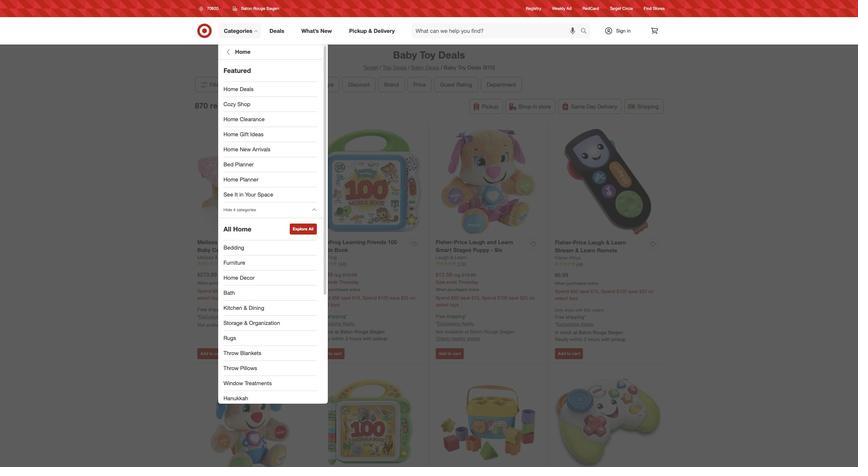 Task type: vqa. For each thing, say whether or not it's contained in the screenshot.
1st 40
no



Task type: describe. For each thing, give the bounding box(es) containing it.
type button
[[316, 77, 340, 92]]

deals inside button
[[270, 81, 284, 88]]

2 inside free shipping * exclusions apply. in stock at  baton rouge siegen ready within 2 hours with pickup
[[346, 336, 348, 342]]

baton inside only ships with $35 orders free shipping * * exclusions apply. in stock at  baton rouge siegen ready within 2 hours with pickup
[[579, 330, 592, 336]]

weekly ad
[[553, 6, 572, 11]]

melissa & doug mine to love baby care activity center & baby care collection - pink link
[[198, 239, 287, 261]]

hours inside free shipping * exclusions apply. in stock at  baton rouge siegen ready within 2 hours with pickup
[[350, 336, 362, 342]]

leapfrog learning friends 100 words book link
[[317, 239, 406, 254]]

exclusions inside only ships with $35 orders free shipping * * exclusions apply. in stock at  baton rouge siegen ready within 2 hours with pickup
[[557, 322, 580, 328]]

when inside $6.99 when purchased online spend $50 save $10, spend $100 save $25 on select toys
[[555, 281, 566, 286]]

throw for throw blankets
[[224, 350, 239, 357]]

purchased inside $12.59 reg $13.89 sale ends thursday when purchased online spend $50 save $10, spend $100 save $25 on select toys
[[448, 288, 468, 293]]

* inside free shipping * exclusions apply. in stock at  baton rouge siegen ready within 2 hours with pickup
[[346, 314, 348, 320]]

siegen inside "free shipping * * exclusions apply. not available at baton rouge siegen check nearby stores"
[[500, 329, 515, 335]]

in inside button
[[533, 103, 538, 110]]

free for free shipping * exclusions apply. in stock at  baton rouge siegen ready within 2 hours with pickup
[[317, 314, 326, 320]]

online inside $12.59 reg $13.89 sale ends thursday when purchased online spend $50 save $10, spend $100 save $25 on select toys
[[469, 288, 480, 293]]

bath
[[224, 290, 235, 297]]

storage & organization
[[224, 320, 280, 327]]

when inside $12.59 reg $13.89 sale ends thursday when purchased online spend $50 save $10, spend $100 save $25 on select toys
[[436, 288, 447, 293]]

70820 button
[[195, 2, 226, 15]]

siegen inside only ships with $35 orders free shipping * * exclusions apply. in stock at  baton rouge siegen ready within 2 hours with pickup
[[609, 330, 624, 336]]

day
[[587, 103, 597, 110]]

siegen inside dropdown button
[[267, 6, 279, 11]]

hide 4 categories button
[[218, 203, 322, 218]]

blankets
[[240, 350, 262, 357]]

book
[[335, 247, 348, 254]]

spend down $11.89
[[317, 295, 331, 301]]

pickup for pickup & delivery
[[349, 27, 367, 34]]

type
[[322, 81, 334, 88]]

ready inside free shipping * exclusions apply. in stock at  baton rouge siegen ready within 2 hours with pickup
[[317, 336, 331, 342]]

storage & organization link
[[218, 316, 322, 331]]

select inside $12.59 reg $13.89 sale ends thursday when purchased online spend $50 save $10, spend $100 save $25 on select toys
[[436, 302, 449, 308]]

0 horizontal spatial all
[[224, 225, 232, 233]]

bedding link
[[218, 241, 322, 256]]

within inside only ships with $35 orders free shipping * * exclusions apply. in stock at  baton rouge siegen ready within 2 hours with pickup
[[570, 337, 583, 343]]

on inside $12.59 reg $13.89 sale ends thursday when purchased online spend $50 save $10, spend $100 save $25 on select toys
[[530, 295, 535, 301]]

toys inside $6.99 when purchased online spend $50 save $10, spend $100 save $25 on select toys
[[570, 296, 579, 302]]

same day delivery button
[[559, 99, 622, 114]]

shipping for baton
[[328, 314, 346, 320]]

discount button
[[343, 77, 376, 92]]

deals up price button at the top of page
[[426, 64, 440, 71]]

find stores link
[[645, 6, 665, 12]]

what's new link
[[296, 23, 341, 38]]

3 / from the left
[[441, 64, 443, 71]]

fisher-price
[[555, 255, 581, 261]]

guest
[[441, 81, 455, 88]]

ends for $11.89
[[328, 279, 338, 285]]

search
[[578, 28, 594, 35]]

2 / from the left
[[409, 64, 410, 71]]

home deals
[[224, 86, 254, 93]]

$270.99
[[198, 271, 217, 278]]

find
[[645, 6, 652, 11]]

baby down love
[[272, 247, 285, 254]]

when inside $270.99 when purchased online spend $50 save $10, spend $100 save $25 on select toys
[[198, 281, 208, 286]]

add for $270.99
[[201, 351, 208, 357]]

at inside only ships with $35 orders free shipping * * exclusions apply. in stock at  baton rouge siegen ready within 2 hours with pickup
[[574, 330, 578, 336]]

nearby
[[451, 336, 466, 342]]

stores inside free shipping * * exclusions apply. not available in stores
[[232, 322, 245, 328]]

hanukkah
[[224, 395, 248, 402]]

price for fisher-price laugh and learn smart stages puppy - sis
[[454, 239, 468, 246]]

add to cart button for $270.99
[[198, 349, 226, 360]]

3 link
[[198, 261, 303, 267]]

shop in store button
[[506, 99, 556, 114]]

top deals link
[[383, 64, 407, 71]]

select inside the $11.89 reg $13.99 sale ends thursday when purchased online spend $50 save $10, spend $100 save $25 on select toys
[[317, 302, 330, 308]]

baby up top deals link
[[393, 49, 417, 61]]

delivery for same day delivery
[[598, 103, 618, 110]]

446 link
[[555, 261, 661, 267]]

only
[[555, 308, 564, 313]]

ships
[[565, 308, 575, 313]]

in right it
[[240, 191, 244, 198]]

stages
[[454, 247, 472, 254]]

baby up price button at the top of page
[[412, 64, 424, 71]]

reg for $12.59
[[454, 272, 461, 278]]

$50 inside $6.99 when purchased online spend $50 save $10, spend $100 save $25 on select toys
[[571, 289, 579, 295]]

to for $270.99
[[210, 351, 213, 357]]

planner for home planner
[[240, 176, 259, 183]]

1 vertical spatial toy
[[458, 64, 467, 71]]

pickup & delivery
[[349, 27, 395, 34]]

baton inside free shipping * exclusions apply. in stock at  baton rouge siegen ready within 2 hours with pickup
[[341, 329, 353, 335]]

laugh for learn
[[589, 239, 605, 246]]

bedding
[[224, 245, 244, 251]]

free shipping * * exclusions apply. not available at baton rouge siegen check nearby stores
[[436, 314, 515, 342]]

add to cart for $12.59
[[439, 351, 461, 357]]

target inside target circle link
[[611, 6, 622, 11]]

redcard
[[583, 6, 600, 11]]

add to cart for $270.99
[[201, 351, 223, 357]]

home planner
[[224, 176, 259, 183]]

fisher-price laugh & learn stream & learn remote link
[[555, 239, 645, 255]]

at inside "free shipping * * exclusions apply. not available at baton rouge siegen check nearby stores"
[[465, 329, 469, 335]]

$6.99 when purchased online spend $50 save $10, spend $100 save $25 on select toys
[[555, 272, 654, 302]]

ad
[[567, 6, 572, 11]]

$100 inside $270.99 when purchased online spend $50 save $10, spend $100 save $25 on select toys
[[259, 288, 270, 294]]

apply. inside free shipping * exclusions apply. in stock at  baton rouge siegen ready within 2 hours with pickup
[[343, 321, 356, 327]]

$100 inside $6.99 when purchased online spend $50 save $10, spend $100 save $25 on select toys
[[617, 289, 628, 295]]

deals button
[[264, 77, 290, 92]]

see
[[224, 191, 233, 198]]

bed planner
[[224, 161, 254, 168]]

to for $6.99
[[568, 351, 571, 357]]

top
[[383, 64, 392, 71]]

add for $12.59
[[439, 351, 447, 357]]

throw blankets
[[224, 350, 262, 357]]

doug for melissa & doug mine to love baby care activity center & baby care collection - pink
[[224, 239, 238, 246]]

hide
[[224, 208, 232, 213]]

all home
[[224, 225, 252, 233]]

fisher- down stream in the bottom right of the page
[[555, 255, 570, 261]]

70820
[[207, 6, 219, 11]]

throw pillows
[[224, 365, 257, 372]]

pickup button
[[470, 99, 503, 114]]

446
[[577, 262, 584, 267]]

$12.59 reg $13.89 sale ends thursday when purchased online spend $50 save $10, spend $100 save $25 on select toys
[[436, 271, 535, 308]]

deals left the "(870)"
[[468, 64, 482, 71]]

cart for $6.99
[[573, 351, 581, 357]]

shipping for in
[[208, 307, 227, 313]]

available for in
[[207, 322, 225, 328]]

toys inside $270.99 when purchased online spend $50 save $10, spend $100 save $25 on select toys
[[212, 295, 221, 301]]

filter
[[210, 81, 222, 88]]

shipping inside only ships with $35 orders free shipping * * exclusions apply. in stock at  baton rouge siegen ready within 2 hours with pickup
[[566, 315, 585, 320]]

price inside button
[[414, 81, 426, 88]]

shipping button
[[625, 99, 664, 114]]

deals down baton rouge siegen on the top of page
[[270, 27, 285, 34]]

delivery for pickup & delivery
[[374, 27, 395, 34]]

exclusions inside "free shipping * * exclusions apply. not available at baton rouge siegen check nearby stores"
[[438, 321, 461, 327]]

rouge inside only ships with $35 orders free shipping * * exclusions apply. in stock at  baton rouge siegen ready within 2 hours with pickup
[[593, 330, 607, 336]]

add for $6.99
[[559, 351, 566, 357]]

spend down "$270.99"
[[198, 288, 212, 294]]

on inside the $11.89 reg $13.99 sale ends thursday when purchased online spend $50 save $10, spend $100 save $25 on select toys
[[410, 295, 416, 301]]

sign
[[617, 28, 626, 34]]

toys inside $12.59 reg $13.89 sale ends thursday when purchased online spend $50 save $10, spend $100 save $25 on select toys
[[450, 302, 459, 308]]

explore
[[293, 227, 308, 232]]

add to cart for $11.89
[[320, 351, 342, 357]]

mine
[[240, 239, 253, 246]]

shipping for at
[[447, 314, 465, 320]]

age button
[[292, 77, 314, 92]]

home clearance
[[224, 116, 265, 123]]

guest rating button
[[435, 77, 478, 92]]

furniture link
[[218, 256, 322, 271]]

melissa & doug
[[198, 255, 231, 260]]

fisher- for stream
[[555, 239, 574, 246]]

- inside the melissa & doug mine to love baby care activity center & baby care collection - pink
[[239, 255, 242, 261]]

doug for melissa & doug
[[219, 255, 231, 260]]

sale for $12.59
[[436, 279, 446, 285]]

$10, inside $270.99 when purchased online spend $50 save $10, spend $100 save $25 on select toys
[[233, 288, 242, 294]]

spend up orders
[[602, 289, 616, 295]]

purchased inside the $11.89 reg $13.99 sale ends thursday when purchased online spend $50 save $10, spend $100 save $25 on select toys
[[329, 288, 348, 293]]

explore all
[[293, 227, 314, 232]]

online inside $6.99 when purchased online spend $50 save $10, spend $100 save $25 on select toys
[[588, 281, 599, 286]]

1 vertical spatial care
[[198, 255, 210, 261]]

$25 inside $12.59 reg $13.89 sale ends thursday when purchased online spend $50 save $10, spend $100 save $25 on select toys
[[521, 295, 528, 301]]

$13.99
[[343, 272, 357, 278]]

registry link
[[527, 6, 542, 12]]

spend down decor on the left bottom
[[244, 288, 258, 294]]

featured
[[224, 67, 251, 74]]

sis
[[495, 247, 503, 254]]

$10, inside $6.99 when purchased online spend $50 save $10, spend $100 save $25 on select toys
[[591, 289, 600, 295]]

home gift ideas link
[[218, 127, 322, 142]]

- inside fisher-price laugh and learn smart stages puppy - sis
[[491, 247, 493, 254]]

in inside free shipping * * exclusions apply. not available in stores
[[226, 322, 230, 328]]

stock inside only ships with $35 orders free shipping * * exclusions apply. in stock at  baton rouge siegen ready within 2 hours with pickup
[[561, 330, 572, 336]]

purchased inside $270.99 when purchased online spend $50 save $10, spend $100 save $25 on select toys
[[209, 281, 229, 286]]

shop inside button
[[519, 103, 532, 110]]

& for pickup & delivery
[[369, 27, 373, 34]]

baton inside dropdown button
[[241, 6, 252, 11]]

$100 inside $12.59 reg $13.89 sale ends thursday when purchased online spend $50 save $10, spend $100 save $25 on select toys
[[498, 295, 508, 301]]

love
[[261, 239, 273, 246]]

to inside the melissa & doug mine to love baby care activity center & baby care collection - pink
[[254, 239, 259, 246]]

home for home clearance
[[224, 116, 239, 123]]

baton rouge siegen button
[[229, 2, 284, 15]]

stock inside free shipping * exclusions apply. in stock at  baton rouge siegen ready within 2 hours with pickup
[[322, 329, 334, 335]]

in inside only ships with $35 orders free shipping * * exclusions apply. in stock at  baton rouge siegen ready within 2 hours with pickup
[[555, 330, 559, 336]]

explore all link
[[290, 224, 317, 235]]

deals right top in the left of the page
[[393, 64, 407, 71]]

toys inside the $11.89 reg $13.99 sale ends thursday when purchased online spend $50 save $10, spend $100 save $25 on select toys
[[331, 302, 340, 308]]

2 horizontal spatial with
[[602, 337, 611, 343]]

exclusions inside free shipping * exclusions apply. in stock at  baton rouge siegen ready within 2 hours with pickup
[[319, 321, 341, 327]]

deals up cozy shop
[[240, 86, 254, 93]]

fisher-price laugh and learn smart stages puppy - sis link
[[436, 239, 526, 254]]

same day delivery
[[571, 103, 618, 110]]

exclusions inside free shipping * * exclusions apply. not available in stores
[[199, 314, 222, 320]]

check nearby stores button
[[436, 336, 481, 343]]

0 vertical spatial toy
[[420, 49, 436, 61]]

kitchen
[[224, 305, 242, 312]]

baby up guest
[[444, 64, 457, 71]]

& for storage & organization
[[244, 320, 248, 327]]

1 / from the left
[[380, 64, 382, 71]]

baton inside "free shipping * * exclusions apply. not available at baton rouge siegen check nearby stores"
[[471, 329, 483, 335]]

cozy
[[224, 101, 236, 108]]

pickup inside free shipping * exclusions apply. in stock at  baton rouge siegen ready within 2 hours with pickup
[[373, 336, 388, 342]]

in inside free shipping * exclusions apply. in stock at  baton rouge siegen ready within 2 hours with pickup
[[317, 329, 321, 335]]

what's
[[302, 27, 319, 34]]

apply. inside only ships with $35 orders free shipping * * exclusions apply. in stock at  baton rouge siegen ready within 2 hours with pickup
[[581, 322, 594, 328]]

pickup inside only ships with $35 orders free shipping * * exclusions apply. in stock at  baton rouge siegen ready within 2 hours with pickup
[[612, 337, 626, 343]]

1740 link
[[436, 261, 542, 267]]

see it in your space link
[[218, 188, 322, 203]]

home for home deals
[[224, 86, 239, 93]]

home up the "mine"
[[233, 225, 252, 233]]

home for home planner
[[224, 176, 239, 183]]



Task type: locate. For each thing, give the bounding box(es) containing it.
target left circle
[[611, 6, 622, 11]]

not inside free shipping * * exclusions apply. not available in stores
[[198, 322, 205, 328]]

toy up rating
[[458, 64, 467, 71]]

- left "pink"
[[239, 255, 242, 261]]

& inside pickup & delivery link
[[369, 27, 373, 34]]

department
[[487, 81, 516, 88]]

0 horizontal spatial pickup
[[349, 27, 367, 34]]

4 cart from the left
[[573, 351, 581, 357]]

reg down 1445 on the bottom left of the page
[[335, 272, 342, 278]]

not up check at bottom
[[436, 329, 444, 335]]

melissa up melissa & doug in the left bottom of the page
[[198, 239, 217, 246]]

guest rating
[[441, 81, 473, 88]]

0 horizontal spatial at
[[335, 329, 339, 335]]

2 horizontal spatial at
[[574, 330, 578, 336]]

window treatments
[[224, 380, 272, 387]]

weekly
[[553, 6, 566, 11]]

save
[[222, 288, 232, 294], [271, 288, 281, 294], [580, 289, 590, 295], [629, 289, 639, 295], [341, 295, 351, 301], [390, 295, 400, 301], [461, 295, 471, 301], [510, 295, 519, 301]]

1 horizontal spatial /
[[409, 64, 410, 71]]

0 horizontal spatial thursday
[[339, 279, 359, 285]]

storage
[[224, 320, 243, 327]]

home down the cozy
[[224, 116, 239, 123]]

0 horizontal spatial delivery
[[374, 27, 395, 34]]

toys left bath
[[212, 295, 221, 301]]

0 vertical spatial planner
[[235, 161, 254, 168]]

add to cart
[[201, 351, 223, 357], [320, 351, 342, 357], [439, 351, 461, 357], [559, 351, 581, 357]]

sale for $11.89
[[317, 279, 326, 285]]

$13.89
[[462, 272, 477, 278]]

add to cart button for $12.59
[[436, 349, 464, 360]]

1 vertical spatial throw
[[224, 365, 239, 372]]

throw pillows link
[[218, 361, 322, 376]]

0 horizontal spatial toy
[[420, 49, 436, 61]]

/ right top deals link
[[409, 64, 410, 71]]

toy up baby deals link at the top
[[420, 49, 436, 61]]

online inside $270.99 when purchased online spend $50 save $10, spend $100 save $25 on select toys
[[230, 281, 241, 286]]

1 horizontal spatial ready
[[555, 337, 569, 343]]

- left sis
[[491, 247, 493, 254]]

sale
[[317, 279, 326, 285], [436, 279, 446, 285]]

deals up baby deals link at the top
[[439, 49, 465, 61]]

fisher- up "smart"
[[436, 239, 454, 246]]

0 vertical spatial new
[[321, 27, 332, 34]]

thursday for $11.89
[[339, 279, 359, 285]]

home left gift
[[224, 131, 239, 138]]

2 horizontal spatial /
[[441, 64, 443, 71]]

online up bath
[[230, 281, 241, 286]]

thursday inside the $11.89 reg $13.99 sale ends thursday when purchased online spend $50 save $10, spend $100 save $25 on select toys
[[339, 279, 359, 285]]

melissa for melissa & doug
[[198, 255, 214, 260]]

leapfrog for leapfrog
[[317, 255, 337, 260]]

2 throw from the top
[[224, 365, 239, 372]]

select down $12.59 on the right bottom
[[436, 302, 449, 308]]

& for kitchen & dining
[[244, 305, 247, 312]]

learn up 1740
[[455, 255, 467, 260]]

laugh & learn link
[[436, 254, 467, 261]]

/
[[380, 64, 382, 71], [409, 64, 410, 71], [441, 64, 443, 71]]

1 thursday from the left
[[339, 279, 359, 285]]

1 horizontal spatial stores
[[467, 336, 481, 342]]

furniture
[[224, 260, 245, 266]]

$50 inside $270.99 when purchased online spend $50 save $10, spend $100 save $25 on select toys
[[213, 288, 221, 294]]

1 horizontal spatial not
[[436, 329, 444, 335]]

1 horizontal spatial new
[[321, 27, 332, 34]]

purchased down '$13.99'
[[329, 288, 348, 293]]

rating
[[457, 81, 473, 88]]

cart down only ships with $35 orders free shipping * * exclusions apply. in stock at  baton rouge siegen ready within 2 hours with pickup
[[573, 351, 581, 357]]

purchased down $6.99
[[567, 281, 587, 286]]

0 vertical spatial pickup
[[349, 27, 367, 34]]

purchased down $13.89
[[448, 288, 468, 293]]

1 sale from the left
[[317, 279, 326, 285]]

fisher-price laugh and learn smart stages puppy - sis
[[436, 239, 514, 254]]

1 vertical spatial not
[[436, 329, 444, 335]]

1 horizontal spatial stock
[[561, 330, 572, 336]]

2 inside only ships with $35 orders free shipping * * exclusions apply. in stock at  baton rouge siegen ready within 2 hours with pickup
[[584, 337, 587, 343]]

leapfrog inside leapfrog learning friends 100 words book
[[317, 239, 341, 246]]

available for at
[[445, 329, 464, 335]]

shipping inside free shipping * * exclusions apply. not available in stores
[[208, 307, 227, 313]]

0 vertical spatial -
[[491, 247, 493, 254]]

1 horizontal spatial pickup
[[482, 103, 499, 110]]

sale down $11.89
[[317, 279, 326, 285]]

thursday for $12.59
[[459, 279, 479, 285]]

price for fisher-price
[[570, 255, 581, 261]]

0 vertical spatial delivery
[[374, 27, 395, 34]]

melissa for melissa & doug mine to love baby care activity center & baby care collection - pink
[[198, 239, 217, 246]]

$10, down the home decor
[[233, 288, 242, 294]]

free inside free shipping * exclusions apply. in stock at  baton rouge siegen ready within 2 hours with pickup
[[317, 314, 326, 320]]

when down "$270.99"
[[198, 281, 208, 286]]

0 horizontal spatial in
[[317, 329, 321, 335]]

leapfrog learning friends 100 words book image
[[317, 129, 422, 235], [317, 129, 422, 235]]

1 leapfrog from the top
[[317, 239, 341, 246]]

0 horizontal spatial care
[[198, 255, 210, 261]]

0 horizontal spatial not
[[198, 322, 205, 328]]

doug inside the melissa & doug mine to love baby care activity center & baby care collection - pink
[[224, 239, 238, 246]]

0 horizontal spatial stock
[[322, 329, 334, 335]]

when down $6.99
[[555, 281, 566, 286]]

online down $13.89
[[469, 288, 480, 293]]

puppy
[[473, 247, 490, 254]]

add to cart button for $6.99
[[555, 349, 584, 360]]

cozy shop link
[[218, 97, 322, 112]]

care up melissa & doug in the left bottom of the page
[[212, 247, 225, 254]]

$100 inside the $11.89 reg $13.99 sale ends thursday when purchased online spend $50 save $10, spend $100 save $25 on select toys
[[378, 295, 389, 301]]

cart down free shipping * exclusions apply. in stock at  baton rouge siegen ready within 2 hours with pickup
[[334, 351, 342, 357]]

free inside only ships with $35 orders free shipping * * exclusions apply. in stock at  baton rouge siegen ready within 2 hours with pickup
[[555, 315, 565, 320]]

laugh & learn
[[436, 255, 467, 260]]

home for home decor
[[224, 275, 239, 282]]

fisher-price laugh and learn smart stages puppy - sis image
[[436, 129, 542, 235], [436, 129, 542, 235]]

0 horizontal spatial new
[[240, 146, 251, 153]]

1 vertical spatial planner
[[240, 176, 259, 183]]

1 cart from the left
[[215, 351, 223, 357]]

target inside baby toy deals target / top deals / baby deals / baby toy deals (870)
[[363, 64, 378, 71]]

3 cart from the left
[[453, 351, 461, 357]]

planner for bed planner
[[235, 161, 254, 168]]

add to cart for $6.99
[[559, 351, 581, 357]]

price up stream in the bottom right of the page
[[574, 239, 587, 246]]

reg for $11.89
[[335, 272, 342, 278]]

window treatments link
[[218, 376, 322, 392]]

4 add to cart from the left
[[559, 351, 581, 357]]

0 horizontal spatial hours
[[350, 336, 362, 342]]

arrivals
[[253, 146, 271, 153]]

target left top in the left of the page
[[363, 64, 378, 71]]

0 horizontal spatial available
[[207, 322, 225, 328]]

sale inside the $11.89 reg $13.99 sale ends thursday when purchased online spend $50 save $10, spend $100 save $25 on select toys
[[317, 279, 326, 285]]

$100
[[259, 288, 270, 294], [617, 289, 628, 295], [378, 295, 389, 301], [498, 295, 508, 301]]

sale down $12.59 on the right bottom
[[436, 279, 446, 285]]

$10, inside $12.59 reg $13.89 sale ends thursday when purchased online spend $50 save $10, spend $100 save $25 on select toys
[[472, 295, 481, 301]]

0 horizontal spatial laugh
[[436, 255, 450, 260]]

thursday inside $12.59 reg $13.89 sale ends thursday when purchased online spend $50 save $10, spend $100 save $25 on select toys
[[459, 279, 479, 285]]

0 horizontal spatial with
[[363, 336, 372, 342]]

new for what's
[[321, 27, 332, 34]]

2 thursday from the left
[[459, 279, 479, 285]]

1 horizontal spatial reg
[[454, 272, 461, 278]]

1 horizontal spatial target
[[611, 6, 622, 11]]

learn up remote
[[612, 239, 627, 246]]

fisher- up stream in the bottom right of the page
[[555, 239, 574, 246]]

select inside $6.99 when purchased online spend $50 save $10, spend $100 save $25 on select toys
[[555, 296, 568, 302]]

1 horizontal spatial in
[[555, 330, 559, 336]]

in right sign
[[628, 28, 631, 34]]

within inside free shipping * exclusions apply. in stock at  baton rouge siegen ready within 2 hours with pickup
[[332, 336, 344, 342]]

add for $11.89
[[320, 351, 328, 357]]

0 vertical spatial stores
[[232, 322, 245, 328]]

baby toy deals target / top deals / baby deals / baby toy deals (870)
[[363, 49, 495, 71]]

baby deals link
[[412, 64, 440, 71]]

home for home new arrivals
[[224, 146, 239, 153]]

on inside $270.99 when purchased online spend $50 save $10, spend $100 save $25 on select toys
[[291, 288, 296, 294]]

1 horizontal spatial at
[[465, 329, 469, 335]]

window
[[224, 380, 243, 387]]

free for free shipping * * exclusions apply. not available in stores
[[198, 307, 207, 313]]

1 vertical spatial leapfrog
[[317, 255, 337, 260]]

brand button
[[379, 77, 405, 92]]

laugh up remote
[[589, 239, 605, 246]]

learn inside fisher-price laugh and learn smart stages puppy - sis
[[499, 239, 514, 246]]

to for $12.59
[[448, 351, 452, 357]]

and
[[487, 239, 497, 246]]

price up 446
[[570, 255, 581, 261]]

new for home
[[240, 146, 251, 153]]

1 horizontal spatial with
[[576, 308, 584, 313]]

spend down $6.99
[[555, 289, 570, 295]]

what's new
[[302, 27, 332, 34]]

$25 inside $270.99 when purchased online spend $50 save $10, spend $100 save $25 on select toys
[[282, 288, 290, 294]]

when down $11.89
[[317, 288, 328, 293]]

throw for throw pillows
[[224, 365, 239, 372]]

home decor
[[224, 275, 255, 282]]

fisher-price baby's first blocks image
[[436, 371, 542, 468], [436, 371, 542, 468]]

with inside free shipping * exclusions apply. in stock at  baton rouge siegen ready within 2 hours with pickup
[[363, 336, 372, 342]]

1 vertical spatial new
[[240, 146, 251, 153]]

circle
[[623, 6, 634, 11]]

1 horizontal spatial available
[[445, 329, 464, 335]]

ends for $12.59
[[447, 279, 457, 285]]

1 horizontal spatial all
[[309, 227, 314, 232]]

department button
[[481, 77, 522, 92]]

pickup for pickup
[[482, 103, 499, 110]]

free inside free shipping * * exclusions apply. not available in stores
[[198, 307, 207, 313]]

price up stages
[[454, 239, 468, 246]]

not inside "free shipping * * exclusions apply. not available at baton rouge siegen check nearby stores"
[[436, 329, 444, 335]]

hanukkah link
[[218, 392, 322, 407]]

$50 inside $12.59 reg $13.89 sale ends thursday when purchased online spend $50 save $10, spend $100 save $25 on select toys
[[452, 295, 459, 301]]

1 horizontal spatial toy
[[458, 64, 467, 71]]

sort button
[[230, 77, 261, 92]]

select inside $270.99 when purchased online spend $50 save $10, spend $100 save $25 on select toys
[[198, 295, 210, 301]]

when down $12.59 on the right bottom
[[436, 288, 447, 293]]

0 vertical spatial available
[[207, 322, 225, 328]]

spend down "1445" link
[[363, 295, 377, 301]]

fisher-price laugh & learn stream & learn remote image
[[555, 129, 661, 235], [555, 129, 661, 235]]

0 horizontal spatial reg
[[335, 272, 342, 278]]

price
[[414, 81, 426, 88], [454, 239, 468, 246], [574, 239, 587, 246], [570, 255, 581, 261]]

free inside "free shipping * * exclusions apply. not available at baton rouge siegen check nearby stores"
[[436, 314, 446, 320]]

weekly ad link
[[553, 6, 572, 12]]

2 add to cart from the left
[[320, 351, 342, 357]]

ready inside only ships with $35 orders free shipping * * exclusions apply. in stock at  baton rouge siegen ready within 2 hours with pickup
[[555, 337, 569, 343]]

stores right nearby
[[467, 336, 481, 342]]

cart for $270.99
[[215, 351, 223, 357]]

1 add to cart from the left
[[201, 351, 223, 357]]

0 horizontal spatial shop
[[238, 101, 251, 108]]

2 leapfrog from the top
[[317, 255, 337, 260]]

home for home gift ideas
[[224, 131, 239, 138]]

in left store
[[533, 103, 538, 110]]

0 vertical spatial care
[[212, 247, 225, 254]]

throw inside throw pillows link
[[224, 365, 239, 372]]

cart for $11.89
[[334, 351, 342, 357]]

shop left store
[[519, 103, 532, 110]]

all right explore
[[309, 227, 314, 232]]

laugh up the puppy
[[469, 239, 486, 246]]

shipping
[[638, 103, 660, 110]]

0 horizontal spatial stores
[[232, 322, 245, 328]]

available inside free shipping * * exclusions apply. not available in stores
[[207, 322, 225, 328]]

1 horizontal spatial sale
[[436, 279, 446, 285]]

2 sale from the left
[[436, 279, 446, 285]]

&
[[369, 27, 373, 34], [219, 239, 223, 246], [607, 239, 610, 246], [266, 247, 270, 254], [576, 247, 580, 254], [215, 255, 218, 260], [451, 255, 454, 260], [244, 305, 247, 312], [244, 320, 248, 327]]

0 vertical spatial throw
[[224, 350, 239, 357]]

doug
[[224, 239, 238, 246], [219, 255, 231, 260]]

select down $11.89
[[317, 302, 330, 308]]

learn up sis
[[499, 239, 514, 246]]

870
[[195, 101, 208, 111]]

deals
[[270, 27, 285, 34], [439, 49, 465, 61], [393, 64, 407, 71], [426, 64, 440, 71], [468, 64, 482, 71], [270, 81, 284, 88], [240, 86, 254, 93]]

bed planner link
[[218, 157, 322, 172]]

learn
[[499, 239, 514, 246], [612, 239, 627, 246], [581, 247, 596, 254], [455, 255, 467, 260]]

& for melissa & doug
[[215, 255, 218, 260]]

/ left top in the left of the page
[[380, 64, 382, 71]]

0 vertical spatial target
[[611, 6, 622, 11]]

(870)
[[483, 64, 495, 71]]

select down "$270.99"
[[198, 295, 210, 301]]

1 vertical spatial delivery
[[598, 103, 618, 110]]

select up only
[[555, 296, 568, 302]]

online inside the $11.89 reg $13.99 sale ends thursday when purchased online spend $50 save $10, spend $100 save $25 on select toys
[[349, 288, 360, 293]]

0 horizontal spatial ready
[[317, 336, 331, 342]]

pickup inside button
[[482, 103, 499, 110]]

toys up free shipping * exclusions apply. in stock at  baton rouge siegen ready within 2 hours with pickup
[[331, 302, 340, 308]]

available inside "free shipping * * exclusions apply. not available at baton rouge siegen check nearby stores"
[[445, 329, 464, 335]]

1 horizontal spatial care
[[212, 247, 225, 254]]

fisher- inside the fisher-price laugh & learn stream & learn remote
[[555, 239, 574, 246]]

$50 up ships
[[571, 289, 579, 295]]

online down '$13.99'
[[349, 288, 360, 293]]

categories
[[237, 208, 256, 213]]

exclusions apply. link
[[199, 314, 236, 320], [319, 321, 356, 327], [438, 321, 475, 327], [557, 322, 594, 328]]

1 ends from the left
[[328, 279, 338, 285]]

online down 446 link
[[588, 281, 599, 286]]

activity
[[226, 247, 246, 254]]

& inside laugh & learn link
[[451, 255, 454, 260]]

registry
[[527, 6, 542, 11]]

reg
[[335, 272, 342, 278], [454, 272, 461, 278]]

exclusions
[[199, 314, 222, 320], [319, 321, 341, 327], [438, 321, 461, 327], [557, 322, 580, 328]]

planner up see it in your space at top left
[[240, 176, 259, 183]]

0 horizontal spatial pickup
[[373, 336, 388, 342]]

stores inside "free shipping * * exclusions apply. not available at baton rouge siegen check nearby stores"
[[467, 336, 481, 342]]

$25 inside $6.99 when purchased online spend $50 save $10, spend $100 save $25 on select toys
[[640, 289, 648, 295]]

1 horizontal spatial pickup
[[612, 337, 626, 343]]

1 horizontal spatial within
[[570, 337, 583, 343]]

100
[[388, 239, 397, 246]]

1 horizontal spatial ends
[[447, 279, 457, 285]]

3 add to cart from the left
[[439, 351, 461, 357]]

on inside $6.99 when purchased online spend $50 save $10, spend $100 save $25 on select toys
[[649, 289, 654, 295]]

leapfrog 100 animals book image
[[317, 371, 422, 468], [317, 371, 422, 468]]

2 add to cart button from the left
[[317, 349, 345, 360]]

toys up "free shipping * * exclusions apply. not available at baton rouge siegen check nearby stores"
[[450, 302, 459, 308]]

available up check nearby stores button
[[445, 329, 464, 335]]

baby up melissa & doug in the left bottom of the page
[[198, 247, 211, 254]]

home up the featured
[[235, 48, 251, 55]]

throw inside throw blankets link
[[224, 350, 239, 357]]

fisher-price laugh & learn stream & learn remote
[[555, 239, 627, 254]]

& for laugh & learn
[[451, 255, 454, 260]]

melissa inside the melissa & doug mine to love baby care activity center & baby care collection - pink
[[198, 239, 217, 246]]

doug up 'activity'
[[224, 239, 238, 246]]

1 melissa from the top
[[198, 239, 217, 246]]

in
[[628, 28, 631, 34], [533, 103, 538, 110], [240, 191, 244, 198], [226, 322, 230, 328]]

sale inside $12.59 reg $13.89 sale ends thursday when purchased online spend $50 save $10, spend $100 save $25 on select toys
[[436, 279, 446, 285]]

leapfrog up words
[[317, 239, 341, 246]]

not for free shipping * * exclusions apply. not available at baton rouge siegen check nearby stores
[[436, 329, 444, 335]]

at
[[335, 329, 339, 335], [465, 329, 469, 335], [574, 330, 578, 336]]

leapfrog
[[317, 239, 341, 246], [317, 255, 337, 260]]

0 vertical spatial doug
[[224, 239, 238, 246]]

siegen inside free shipping * exclusions apply. in stock at  baton rouge siegen ready within 2 hours with pickup
[[370, 329, 385, 335]]

0 horizontal spatial ends
[[328, 279, 338, 285]]

$50 down $12.59 on the right bottom
[[452, 295, 459, 301]]

fisher- inside fisher-price laugh and learn smart stages puppy - sis
[[436, 239, 454, 246]]

1 add to cart button from the left
[[198, 349, 226, 360]]

thursday
[[339, 279, 359, 285], [459, 279, 479, 285]]

purchased inside $6.99 when purchased online spend $50 save $10, spend $100 save $25 on select toys
[[567, 281, 587, 286]]

$10, up orders
[[591, 289, 600, 295]]

fisher-price laugh and learn smart stages puppy image
[[198, 371, 303, 468], [198, 371, 303, 468]]

deals link
[[264, 23, 293, 38]]

only ships with $35 orders free shipping * * exclusions apply. in stock at  baton rouge siegen ready within 2 hours with pickup
[[555, 308, 626, 343]]

& for melissa & doug mine to love baby care activity center & baby care collection - pink
[[219, 239, 223, 246]]

cart left throw blankets
[[215, 351, 223, 357]]

planner down home new arrivals
[[235, 161, 254, 168]]

price inside the fisher-price laugh & learn stream & learn remote
[[574, 239, 587, 246]]

fisher- for smart
[[436, 239, 454, 246]]

$50 left bath
[[213, 288, 221, 294]]

$10, inside the $11.89 reg $13.99 sale ends thursday when purchased online spend $50 save $10, spend $100 save $25 on select toys
[[353, 295, 362, 301]]

$25
[[282, 288, 290, 294], [640, 289, 648, 295], [401, 295, 409, 301], [521, 295, 528, 301]]

3 add from the left
[[439, 351, 447, 357]]

price for fisher-price laugh & learn stream & learn remote
[[574, 239, 587, 246]]

1 reg from the left
[[335, 272, 342, 278]]

care up "$270.99"
[[198, 255, 210, 261]]

$12.59
[[436, 271, 453, 278]]

2 ends from the left
[[447, 279, 457, 285]]

new right what's
[[321, 27, 332, 34]]

when inside the $11.89 reg $13.99 sale ends thursday when purchased online spend $50 save $10, spend $100 save $25 on select toys
[[317, 288, 328, 293]]

2 reg from the left
[[454, 272, 461, 278]]

spend down $12.59 on the right bottom
[[436, 295, 450, 301]]

1 throw from the top
[[224, 350, 239, 357]]

rugs link
[[218, 331, 322, 346]]

2 add from the left
[[320, 351, 328, 357]]

melissa & doug mine to love baby care activity center & baby care collection - pink image
[[198, 129, 303, 235], [198, 129, 303, 235]]

cart for $12.59
[[453, 351, 461, 357]]

1 horizontal spatial thursday
[[459, 279, 479, 285]]

0 horizontal spatial within
[[332, 336, 344, 342]]

throw down rugs
[[224, 350, 239, 357]]

add to cart button for $11.89
[[317, 349, 345, 360]]

$50 inside the $11.89 reg $13.99 sale ends thursday when purchased online spend $50 save $10, spend $100 save $25 on select toys
[[332, 295, 340, 301]]

clearance
[[240, 116, 265, 123]]

& inside kitchen & dining "link"
[[244, 305, 247, 312]]

at inside free shipping * exclusions apply. in stock at  baton rouge siegen ready within 2 hours with pickup
[[335, 329, 339, 335]]

1 vertical spatial stores
[[467, 336, 481, 342]]

stream
[[555, 247, 574, 254]]

same
[[571, 103, 586, 110]]

1 horizontal spatial -
[[491, 247, 493, 254]]

leapfrog learning friends 100 words book
[[317, 239, 397, 254]]

organization
[[249, 320, 280, 327]]

4 add to cart button from the left
[[555, 349, 584, 360]]

leapfrog down words
[[317, 255, 337, 260]]

0 horizontal spatial /
[[380, 64, 382, 71]]

3 add to cart button from the left
[[436, 349, 464, 360]]

reg down 1740
[[454, 272, 461, 278]]

fisher-price laugh and learn game and learn controller image
[[555, 371, 661, 468], [555, 371, 661, 468]]

target circle link
[[611, 6, 634, 12]]

home gift ideas
[[224, 131, 264, 138]]

your
[[245, 191, 256, 198]]

online
[[230, 281, 241, 286], [588, 281, 599, 286], [349, 288, 360, 293], [469, 288, 480, 293]]

2 cart from the left
[[334, 351, 342, 357]]

$11.89 reg $13.99 sale ends thursday when purchased online spend $50 save $10, spend $100 save $25 on select toys
[[317, 271, 416, 308]]

$10, down '$13.99'
[[353, 295, 362, 301]]

1 vertical spatial -
[[239, 255, 242, 261]]

1 vertical spatial available
[[445, 329, 464, 335]]

price button
[[408, 77, 432, 92]]

2 horizontal spatial laugh
[[589, 239, 605, 246]]

to for $11.89
[[329, 351, 333, 357]]

0 vertical spatial leapfrog
[[317, 239, 341, 246]]

rouge inside dropdown button
[[253, 6, 265, 11]]

ends down $11.89
[[328, 279, 338, 285]]

cart down check nearby stores button
[[453, 351, 461, 357]]

bed
[[224, 161, 234, 168]]

deals up the cozy shop 'link' on the left top
[[270, 81, 284, 88]]

$50 down $11.89
[[332, 295, 340, 301]]

What can we help you find? suggestions appear below search field
[[412, 23, 583, 38]]

0 vertical spatial melissa
[[198, 239, 217, 246]]

shipping inside free shipping * exclusions apply. in stock at  baton rouge siegen ready within 2 hours with pickup
[[328, 314, 346, 320]]

home down bed
[[224, 176, 239, 183]]

& inside melissa & doug link
[[215, 255, 218, 260]]

thursday down $13.89
[[459, 279, 479, 285]]

hours inside only ships with $35 orders free shipping * * exclusions apply. in stock at  baton rouge siegen ready within 2 hours with pickup
[[588, 337, 601, 343]]

kitchen & dining
[[224, 305, 264, 312]]

1 vertical spatial doug
[[219, 255, 231, 260]]

0 horizontal spatial target
[[363, 64, 378, 71]]

dining
[[249, 305, 264, 312]]

laugh for puppy
[[469, 239, 486, 246]]

reg inside the $11.89 reg $13.99 sale ends thursday when purchased online spend $50 save $10, spend $100 save $25 on select toys
[[335, 272, 342, 278]]

$11.89
[[317, 271, 333, 278]]

1 vertical spatial melissa
[[198, 255, 214, 260]]

categories link
[[218, 23, 261, 38]]

rouge inside "free shipping * * exclusions apply. not available at baton rouge siegen check nearby stores"
[[485, 329, 499, 335]]

pickup
[[349, 27, 367, 34], [482, 103, 499, 110]]

pickup & delivery link
[[344, 23, 404, 38]]

leapfrog for leapfrog learning friends 100 words book
[[317, 239, 341, 246]]

0 horizontal spatial sale
[[317, 279, 326, 285]]

spend up "free shipping * * exclusions apply. not available at baton rouge siegen check nearby stores"
[[482, 295, 496, 301]]

home new arrivals link
[[218, 142, 322, 157]]

laugh inside fisher-price laugh and learn smart stages puppy - sis
[[469, 239, 486, 246]]

home for home
[[235, 48, 251, 55]]

throw up window
[[224, 365, 239, 372]]

melissa & doug mine to love baby care activity center & baby care collection - pink
[[198, 239, 285, 261]]

1 horizontal spatial delivery
[[598, 103, 618, 110]]

home up the cozy
[[224, 86, 239, 93]]

laugh inside the fisher-price laugh & learn stream & learn remote
[[589, 239, 605, 246]]

apply. inside "free shipping * * exclusions apply. not available at baton rouge siegen check nearby stores"
[[462, 321, 475, 327]]

2 melissa from the top
[[198, 255, 214, 260]]

0 vertical spatial not
[[198, 322, 205, 328]]

delivery inside button
[[598, 103, 618, 110]]

$25 inside the $11.89 reg $13.99 sale ends thursday when purchased online spend $50 save $10, spend $100 save $25 on select toys
[[401, 295, 409, 301]]

1 horizontal spatial laugh
[[469, 239, 486, 246]]

reg inside $12.59 reg $13.89 sale ends thursday when purchased online spend $50 save $10, spend $100 save $25 on select toys
[[454, 272, 461, 278]]

1 vertical spatial target
[[363, 64, 378, 71]]

purchased up bath
[[209, 281, 229, 286]]

not for free shipping * * exclusions apply. not available in stores
[[198, 322, 205, 328]]

apply. inside free shipping * * exclusions apply. not available in stores
[[223, 314, 236, 320]]

new inside 'link'
[[240, 146, 251, 153]]

home deals link
[[218, 82, 322, 97]]

1 add from the left
[[201, 351, 208, 357]]

learn up 446
[[581, 247, 596, 254]]

hide 4 categories
[[224, 208, 256, 213]]

1 horizontal spatial shop
[[519, 103, 532, 110]]

thursday down '$13.99'
[[339, 279, 359, 285]]

within
[[332, 336, 344, 342], [570, 337, 583, 343]]

home up bed
[[224, 146, 239, 153]]

rouge inside free shipping * exclusions apply. in stock at  baton rouge siegen ready within 2 hours with pickup
[[355, 329, 369, 335]]

shop inside 'link'
[[238, 101, 251, 108]]

free for free shipping * * exclusions apply. not available at baton rouge siegen check nearby stores
[[436, 314, 446, 320]]

4 add from the left
[[559, 351, 566, 357]]

stores up rugs
[[232, 322, 245, 328]]

price down baby deals link at the top
[[414, 81, 426, 88]]

1 vertical spatial pickup
[[482, 103, 499, 110]]

1 horizontal spatial hours
[[588, 337, 601, 343]]

$10, down $13.89
[[472, 295, 481, 301]]

find stores
[[645, 6, 665, 11]]

0 horizontal spatial -
[[239, 255, 242, 261]]

1 horizontal spatial 2
[[584, 337, 587, 343]]

decor
[[240, 275, 255, 282]]

0 horizontal spatial 2
[[346, 336, 348, 342]]



